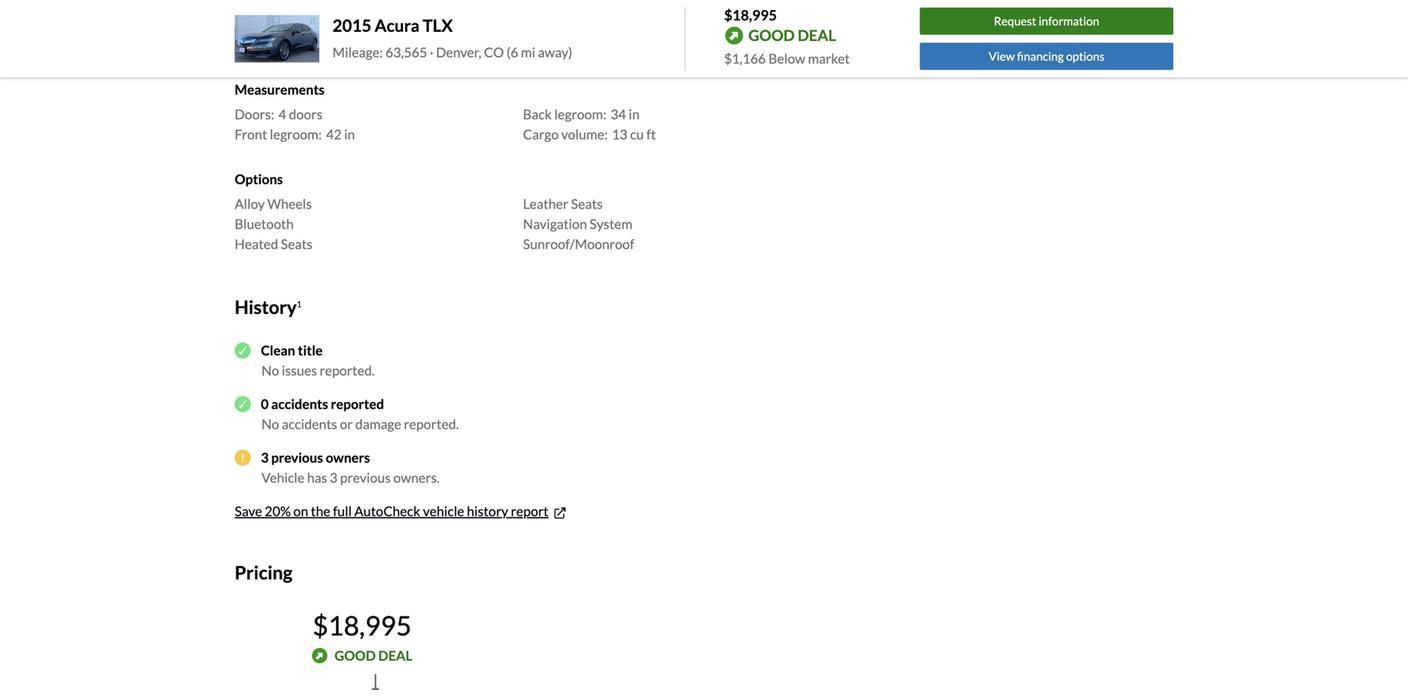 Task type: locate. For each thing, give the bounding box(es) containing it.
or
[[340, 416, 353, 433]]

no
[[262, 363, 279, 379], [262, 416, 279, 433]]

accidents down issues
[[271, 396, 328, 413]]

1 horizontal spatial in
[[629, 106, 640, 122]]

1 horizontal spatial seats
[[571, 196, 603, 212]]

view
[[989, 49, 1015, 63]]

save 20% on the full autocheck vehicle history report
[[235, 504, 549, 520]]

0 vertical spatial accidents
[[271, 396, 328, 413]]

0 vertical spatial in
[[629, 106, 640, 122]]

clean
[[261, 343, 295, 359]]

previous down owners
[[340, 470, 391, 486]]

63,565
[[386, 44, 427, 60]]

bluetooth
[[235, 216, 294, 232]]

view financing options
[[989, 49, 1105, 63]]

has
[[307, 470, 327, 486]]

3 right the vdpalert icon on the bottom of page
[[261, 450, 269, 466]]

1 vertical spatial legroom:
[[270, 126, 322, 143]]

20%
[[265, 504, 291, 520]]

seats up system
[[571, 196, 603, 212]]

save 20% on the full autocheck vehicle history report link
[[235, 504, 568, 522]]

42
[[326, 126, 342, 143]]

34
[[611, 106, 626, 122]]

co
[[484, 44, 504, 60]]

damage
[[355, 416, 401, 433]]

cu
[[630, 126, 644, 143]]

curtain
[[235, 36, 280, 53]]

reported. up reported
[[320, 363, 375, 379]]

0 horizontal spatial previous
[[271, 450, 323, 466]]

0 vertical spatial legroom:
[[555, 106, 607, 122]]

seats
[[571, 196, 603, 212], [281, 236, 313, 253]]

0 horizontal spatial $18,995
[[313, 610, 412, 642]]

market
[[808, 50, 850, 67]]

no for no issues reported.
[[262, 363, 279, 379]]

legroom: up volume:
[[555, 106, 607, 122]]

13
[[612, 126, 628, 143]]

0 vertical spatial $18,995
[[725, 6, 777, 23]]

save
[[235, 504, 262, 520]]

no down clean
[[262, 363, 279, 379]]

history
[[235, 297, 297, 318]]

legroom:
[[555, 106, 607, 122], [270, 126, 322, 143]]

passenger airbag
[[523, 36, 623, 53]]

$18,995
[[725, 6, 777, 23], [313, 610, 412, 642]]

heated
[[235, 236, 278, 253]]

seats inside leather seats navigation system sunroof/moonroof
[[571, 196, 603, 212]]

in right 42
[[344, 126, 355, 143]]

passenger
[[523, 36, 583, 53]]

1 no from the top
[[262, 363, 279, 379]]

in
[[629, 106, 640, 122], [344, 126, 355, 143]]

in right 34
[[629, 106, 640, 122]]

issues
[[282, 363, 317, 379]]

mi
[[521, 44, 536, 60]]

back
[[523, 106, 552, 122]]

no for no accidents or damage reported.
[[262, 416, 279, 433]]

0 vertical spatial previous
[[271, 450, 323, 466]]

0 vertical spatial no
[[262, 363, 279, 379]]

0 horizontal spatial in
[[344, 126, 355, 143]]

0 vertical spatial reported.
[[320, 363, 375, 379]]

1 horizontal spatial reported.
[[404, 416, 459, 433]]

legroom: down doors
[[270, 126, 322, 143]]

2 no from the top
[[262, 416, 279, 433]]

1 horizontal spatial 3
[[330, 470, 338, 486]]

previous
[[271, 450, 323, 466], [340, 470, 391, 486]]

1 vertical spatial seats
[[281, 236, 313, 253]]

denver,
[[436, 44, 482, 60]]

alloy
[[235, 196, 265, 212]]

2015 acura tlx mileage: 63,565 · denver, co (6 mi away)
[[333, 15, 573, 60]]

title
[[298, 343, 323, 359]]

$1,166 below market
[[725, 50, 850, 67]]

0
[[261, 396, 269, 413]]

0 vertical spatial seats
[[571, 196, 603, 212]]

1 horizontal spatial previous
[[340, 470, 391, 486]]

volume:
[[562, 126, 608, 143]]

no down 0
[[262, 416, 279, 433]]

1 horizontal spatial $18,995
[[725, 6, 777, 23]]

1 vertical spatial no
[[262, 416, 279, 433]]

0 horizontal spatial seats
[[281, 236, 313, 253]]

seats down bluetooth
[[281, 236, 313, 253]]

in inside back legroom: 34 in cargo volume: 13 cu ft
[[629, 106, 640, 122]]

acura
[[375, 15, 420, 36]]

1 horizontal spatial legroom:
[[555, 106, 607, 122]]

accidents
[[271, 396, 328, 413], [282, 416, 337, 433]]

1 vertical spatial in
[[344, 126, 355, 143]]

3 right has on the left bottom of page
[[330, 470, 338, 486]]

2015
[[333, 15, 372, 36]]

owners.
[[394, 470, 440, 486]]

0 horizontal spatial 3
[[261, 450, 269, 466]]

3 previous owners
[[261, 450, 370, 466]]

seats inside alloy wheels bluetooth heated seats
[[281, 236, 313, 253]]

system
[[590, 216, 633, 232]]

0 horizontal spatial legroom:
[[270, 126, 322, 143]]

doors
[[289, 106, 323, 122]]

airbags
[[282, 36, 325, 53]]

clean title
[[261, 343, 323, 359]]

legroom: inside back legroom: 34 in cargo volume: 13 cu ft
[[555, 106, 607, 122]]

1 vertical spatial $18,995
[[313, 610, 412, 642]]

reported.
[[320, 363, 375, 379], [404, 416, 459, 433]]

1 vertical spatial 3
[[330, 470, 338, 486]]

autocheck
[[355, 504, 421, 520]]

deal
[[798, 26, 837, 45]]

previous up vehicle
[[271, 450, 323, 466]]

vehicle
[[423, 504, 465, 520]]

accidents down 0 accidents reported
[[282, 416, 337, 433]]

request information button
[[920, 8, 1174, 35]]

options
[[235, 171, 283, 187]]

1 vertical spatial accidents
[[282, 416, 337, 433]]

reported. right damage
[[404, 416, 459, 433]]

back legroom: 34 in cargo volume: 13 cu ft
[[523, 106, 656, 143]]

0 horizontal spatial reported.
[[320, 363, 375, 379]]



Task type: vqa. For each thing, say whether or not it's contained in the screenshot.
rightmost $18,995
yes



Task type: describe. For each thing, give the bounding box(es) containing it.
sunroof/moonroof
[[523, 236, 635, 253]]

1
[[297, 300, 302, 310]]

alloy wheels bluetooth heated seats
[[235, 196, 313, 253]]

request
[[994, 14, 1037, 28]]

cargo
[[523, 126, 559, 143]]

measurements
[[235, 81, 325, 98]]

doors:
[[235, 106, 274, 122]]

vdpcheck image
[[235, 343, 251, 359]]

no issues reported.
[[262, 363, 375, 379]]

away)
[[538, 44, 573, 60]]

history
[[467, 504, 509, 520]]

·
[[430, 44, 434, 60]]

tlx
[[423, 15, 453, 36]]

1 vertical spatial previous
[[340, 470, 391, 486]]

reported
[[331, 396, 384, 413]]

view financing options button
[[920, 43, 1174, 70]]

airbag
[[586, 36, 623, 53]]

navigation
[[523, 216, 587, 232]]

pricing
[[235, 562, 293, 584]]

doors: 4 doors front legroom: 42 in
[[235, 106, 355, 143]]

camera
[[281, 16, 327, 33]]

report
[[511, 504, 549, 520]]

backup
[[235, 16, 278, 33]]

vdpcheck image
[[235, 397, 251, 413]]

in inside doors: 4 doors front legroom: 42 in
[[344, 126, 355, 143]]

good deal
[[749, 26, 837, 45]]

history 1
[[235, 297, 302, 318]]

owners
[[326, 450, 370, 466]]

accidents for reported
[[271, 396, 328, 413]]

good
[[749, 26, 795, 45]]

2015 acura tlx image
[[235, 15, 319, 63]]

financing
[[1018, 49, 1064, 63]]

good
[[335, 648, 376, 664]]

$1,166
[[725, 50, 766, 67]]

4
[[279, 106, 286, 122]]

$18,995 for good deal
[[313, 610, 412, 642]]

0 vertical spatial 3
[[261, 450, 269, 466]]

good deal
[[335, 648, 413, 664]]

deal
[[378, 648, 413, 664]]

(6
[[507, 44, 519, 60]]

1 vertical spatial reported.
[[404, 416, 459, 433]]

vehicle has 3 previous owners.
[[262, 470, 440, 486]]

backup camera curtain airbags
[[235, 16, 327, 53]]

options
[[1067, 49, 1105, 63]]

the
[[311, 504, 331, 520]]

accidents for or
[[282, 416, 337, 433]]

vehicle
[[262, 470, 305, 486]]

request information
[[994, 14, 1100, 28]]

legroom: inside doors: 4 doors front legroom: 42 in
[[270, 126, 322, 143]]

vdpalert image
[[235, 450, 251, 466]]

leather
[[523, 196, 569, 212]]

front
[[235, 126, 267, 143]]

information
[[1039, 14, 1100, 28]]

below
[[769, 50, 806, 67]]

mileage:
[[333, 44, 383, 60]]

good deal image
[[312, 648, 328, 665]]

full
[[333, 504, 352, 520]]

ft
[[647, 126, 656, 143]]

save 20% on the full autocheck vehicle history report image
[[552, 505, 568, 522]]

$18,995 for $1,166
[[725, 6, 777, 23]]

no accidents or damage reported.
[[262, 416, 459, 433]]

wheels
[[268, 196, 312, 212]]

on
[[294, 504, 308, 520]]

leather seats navigation system sunroof/moonroof
[[523, 196, 635, 253]]

0 accidents reported
[[261, 396, 384, 413]]



